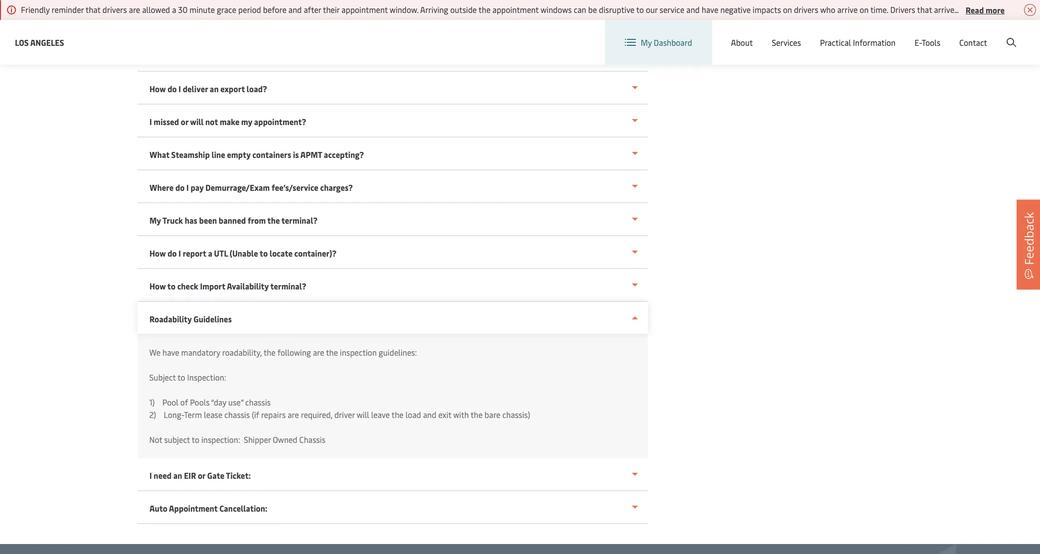 Task type: vqa. For each thing, say whether or not it's contained in the screenshot.
Constant
no



Task type: describe. For each thing, give the bounding box(es) containing it.
we have mandatory roadability, the following are the inspection guidelines:
[[149, 347, 417, 358]]

location
[[786, 29, 817, 40]]

how do i report a utl (unable to locate container)? button
[[137, 236, 648, 269]]

ticket:
[[226, 470, 251, 481]]

how do i deliver an export load? button
[[137, 72, 648, 105]]

roadability guidelines element
[[137, 334, 648, 459]]

login
[[941, 29, 961, 40]]

practical information button
[[821, 20, 896, 65]]

minute
[[190, 4, 215, 15]]

how do i deliver an export load?
[[149, 83, 267, 94]]

to inside how do i report a utl (unable to locate container)? dropdown button
[[260, 248, 268, 259]]

truck
[[162, 215, 183, 226]]

2 horizontal spatial and
[[687, 4, 700, 15]]

we
[[149, 347, 161, 358]]

/
[[962, 29, 966, 40]]

grace
[[217, 4, 236, 15]]

0 horizontal spatial a
[[172, 4, 176, 15]]

friendly
[[21, 4, 50, 15]]

2 arrive from the left
[[935, 4, 955, 15]]

allowed
[[142, 4, 170, 15]]

1 arrive from the left
[[838, 4, 858, 15]]

feedback button
[[1017, 200, 1041, 290]]

is
[[293, 149, 299, 160]]

make
[[220, 116, 239, 127]]

apmt
[[300, 149, 322, 160]]

how for how do i report a utl (unable to locate container)?
[[149, 248, 166, 259]]

inspection
[[340, 347, 377, 358]]

impacts
[[753, 4, 782, 15]]

window.
[[390, 4, 419, 15]]

containers
[[252, 149, 291, 160]]

login / create account
[[941, 29, 1022, 40]]

inspection:
[[187, 372, 226, 383]]

my dashboard
[[641, 37, 693, 48]]

the inside my truck has been banned from the terminal? dropdown button
[[267, 215, 280, 226]]

switch location
[[760, 29, 817, 40]]

i need an eir or gate ticket:
[[149, 470, 251, 481]]

contact button
[[960, 20, 988, 65]]

demurrage/exam
[[205, 182, 270, 193]]

pay
[[190, 182, 204, 193]]

my for my truck has been banned from the terminal?
[[149, 215, 161, 226]]

guidelines:
[[379, 347, 417, 358]]

or inside dropdown button
[[181, 116, 188, 127]]

what steamship line empty containers is apmt accepting? button
[[137, 138, 648, 171]]

read more
[[966, 4, 1005, 15]]

i for pay
[[186, 182, 189, 193]]

(if
[[252, 409, 259, 420]]

with
[[454, 409, 469, 420]]

following
[[278, 347, 311, 358]]

has
[[185, 215, 197, 226]]

auto appointment cancellation: button
[[137, 492, 648, 525]]

los
[[15, 37, 29, 48]]

about
[[732, 37, 753, 48]]

windows
[[541, 4, 572, 15]]

an inside "dropdown button"
[[173, 470, 182, 481]]

practical
[[821, 37, 852, 48]]

how for how do i deliver an export load?
[[149, 83, 166, 94]]

bare
[[485, 409, 501, 420]]

subject
[[149, 372, 176, 383]]

an inside dropdown button
[[210, 83, 219, 94]]

login / create account link
[[923, 20, 1022, 49]]

dashboard
[[654, 37, 693, 48]]

i for deliver
[[178, 83, 181, 94]]

subject
[[164, 434, 190, 445]]

and inside 1)    pool of pools "day use" chassis 2)    long-term lease chassis (if repairs are required, driver will leave the load and exit with the bare chassis)
[[423, 409, 437, 420]]

i missed or will not make my appointment?
[[149, 116, 306, 127]]

term
[[184, 409, 202, 420]]

how do i report a utl (unable to locate container)?
[[149, 248, 337, 259]]

what
[[149, 149, 169, 160]]

driver
[[335, 409, 355, 420]]

more
[[986, 4, 1005, 15]]

accepting?
[[324, 149, 364, 160]]

my
[[241, 116, 252, 127]]

create
[[968, 29, 991, 40]]

how to check import availability terminal? button
[[137, 269, 648, 302]]

need
[[154, 470, 171, 481]]

locate
[[270, 248, 293, 259]]

load?
[[247, 83, 267, 94]]

global menu
[[849, 29, 894, 40]]

read more button
[[966, 3, 1005, 16]]

are inside 1)    pool of pools "day use" chassis 2)    long-term lease chassis (if repairs are required, driver will leave the load and exit with the bare chassis)
[[288, 409, 299, 420]]

1 outside from the left
[[451, 4, 477, 15]]

will inside dropdown button
[[190, 116, 203, 127]]

to right the subject
[[178, 372, 185, 383]]

friendly reminder that drivers are allowed a 30 minute grace period before and after their appointment window. arriving outside the appointment windows can be disruptive to our service and have negative impacts on drivers who arrive on time. drivers that arrive outside their appointme
[[21, 4, 1041, 15]]

of
[[180, 397, 188, 408]]

where do i pay demurrage/exam fee's/service charges? button
[[137, 171, 648, 203]]

fee's/service
[[272, 182, 318, 193]]

eir
[[184, 470, 196, 481]]

subject to inspection:
[[149, 372, 226, 383]]

1 on from the left
[[784, 4, 793, 15]]

to inside how to check import availability terminal? dropdown button
[[167, 281, 175, 292]]



Task type: locate. For each thing, give the bounding box(es) containing it.
1 vertical spatial terminal?
[[270, 281, 306, 292]]

not subject to inspection:  shipper owned chassis
[[149, 434, 326, 445]]

appointment left windows
[[493, 4, 539, 15]]

chassis up (if
[[245, 397, 271, 408]]

outside right arriving on the left top
[[451, 4, 477, 15]]

1 vertical spatial have
[[163, 347, 179, 358]]

i left the deliver
[[178, 83, 181, 94]]

2 vertical spatial do
[[167, 248, 177, 259]]

1 horizontal spatial and
[[423, 409, 437, 420]]

do left pay
[[175, 182, 185, 193]]

1 horizontal spatial appointment
[[493, 4, 539, 15]]

appointme
[[1004, 4, 1041, 15]]

0 horizontal spatial drivers
[[103, 4, 127, 15]]

2 vertical spatial how
[[149, 281, 166, 292]]

1 drivers from the left
[[103, 4, 127, 15]]

1 vertical spatial are
[[313, 347, 324, 358]]

2 horizontal spatial are
[[313, 347, 324, 358]]

roadability
[[149, 314, 192, 325]]

how for how to check import availability terminal?
[[149, 281, 166, 292]]

my left dashboard
[[641, 37, 652, 48]]

service
[[660, 4, 685, 15]]

terminal? down "locate" on the left top of page
[[270, 281, 306, 292]]

2 vertical spatial are
[[288, 409, 299, 420]]

exit
[[439, 409, 452, 420]]

1 how from the top
[[149, 83, 166, 94]]

30
[[178, 4, 188, 15]]

their right the after
[[323, 4, 340, 15]]

have inside roadability guidelines element
[[163, 347, 179, 358]]

1 vertical spatial a
[[208, 248, 212, 259]]

2 outside from the left
[[957, 4, 984, 15]]

2 appointment from the left
[[493, 4, 539, 15]]

1 horizontal spatial a
[[208, 248, 212, 259]]

e-tools
[[915, 37, 941, 48]]

been
[[199, 215, 217, 226]]

how to check import availability terminal?
[[149, 281, 306, 292]]

2 drivers from the left
[[795, 4, 819, 15]]

i left missed
[[149, 116, 152, 127]]

0 horizontal spatial outside
[[451, 4, 477, 15]]

container)?
[[294, 248, 337, 259]]

appointment left window.
[[342, 4, 388, 15]]

my truck has been banned from the terminal?
[[149, 215, 317, 226]]

are right repairs
[[288, 409, 299, 420]]

to right "subject"
[[192, 434, 200, 445]]

0 horizontal spatial my
[[149, 215, 161, 226]]

not
[[149, 434, 162, 445]]

0 vertical spatial do
[[167, 83, 177, 94]]

that right reminder
[[86, 4, 101, 15]]

on right impacts
[[784, 4, 793, 15]]

1 horizontal spatial are
[[288, 409, 299, 420]]

have right "we"
[[163, 347, 179, 358]]

angeles
[[30, 37, 64, 48]]

or inside "dropdown button"
[[198, 470, 205, 481]]

practical information
[[821, 37, 896, 48]]

1 horizontal spatial outside
[[957, 4, 984, 15]]

1 vertical spatial or
[[198, 470, 205, 481]]

to left our
[[637, 4, 644, 15]]

1 that from the left
[[86, 4, 101, 15]]

0 horizontal spatial on
[[784, 4, 793, 15]]

are left allowed
[[129, 4, 140, 15]]

how up missed
[[149, 83, 166, 94]]

1 horizontal spatial that
[[918, 4, 933, 15]]

0 vertical spatial will
[[190, 116, 203, 127]]

0 horizontal spatial an
[[173, 470, 182, 481]]

global
[[849, 29, 872, 40]]

auto
[[149, 503, 167, 514]]

do for pay
[[175, 182, 185, 193]]

tools
[[922, 37, 941, 48]]

read
[[966, 4, 985, 15]]

export
[[220, 83, 245, 94]]

1 their from the left
[[323, 4, 340, 15]]

before
[[263, 4, 287, 15]]

i need an eir or gate ticket: button
[[137, 459, 648, 492]]

pools
[[190, 397, 210, 408]]

chassis)
[[503, 409, 531, 420]]

a left utl
[[208, 248, 212, 259]]

and right service
[[687, 4, 700, 15]]

0 horizontal spatial their
[[323, 4, 340, 15]]

my truck has been banned from the terminal? button
[[137, 203, 648, 236]]

my inside my truck has been banned from the terminal? dropdown button
[[149, 215, 161, 226]]

roadability guidelines
[[149, 314, 232, 325]]

negative
[[721, 4, 751, 15]]

terminal?
[[281, 215, 317, 226], [270, 281, 306, 292]]

arriving
[[421, 4, 449, 15]]

0 horizontal spatial have
[[163, 347, 179, 358]]

i missed or will not make my appointment? button
[[137, 105, 648, 138]]

check
[[177, 281, 198, 292]]

have left negative
[[702, 4, 719, 15]]

to left check at the left of the page
[[167, 281, 175, 292]]

1 horizontal spatial arrive
[[935, 4, 955, 15]]

chassis down use"
[[225, 409, 250, 420]]

1 vertical spatial chassis
[[225, 409, 250, 420]]

a left 30
[[172, 4, 176, 15]]

an
[[210, 83, 219, 94], [173, 470, 182, 481]]

account
[[993, 29, 1022, 40]]

roadability guidelines button
[[137, 302, 648, 334]]

their right read
[[985, 4, 1002, 15]]

do inside dropdown button
[[175, 182, 185, 193]]

arrive up login
[[935, 4, 955, 15]]

period
[[238, 4, 261, 15]]

to left "locate" on the left top of page
[[260, 248, 268, 259]]

do for deliver
[[167, 83, 177, 94]]

1 horizontal spatial my
[[641, 37, 652, 48]]

1 horizontal spatial their
[[985, 4, 1002, 15]]

1 vertical spatial an
[[173, 470, 182, 481]]

close alert image
[[1025, 4, 1037, 16]]

that right drivers
[[918, 4, 933, 15]]

do for report
[[167, 248, 177, 259]]

1 appointment from the left
[[342, 4, 388, 15]]

i inside dropdown button
[[186, 182, 189, 193]]

drivers left "who"
[[795, 4, 819, 15]]

0 horizontal spatial that
[[86, 4, 101, 15]]

1 vertical spatial do
[[175, 182, 185, 193]]

3 how from the top
[[149, 281, 166, 292]]

auto appointment cancellation:
[[149, 503, 267, 514]]

and left the after
[[289, 4, 302, 15]]

disruptive
[[599, 4, 635, 15]]

leave
[[371, 409, 390, 420]]

0 vertical spatial terminal?
[[281, 215, 317, 226]]

or right missed
[[181, 116, 188, 127]]

from
[[248, 215, 266, 226]]

my left the truck
[[149, 215, 161, 226]]

0 vertical spatial my
[[641, 37, 652, 48]]

2 how from the top
[[149, 248, 166, 259]]

switch location button
[[744, 29, 817, 40]]

1 horizontal spatial on
[[860, 4, 869, 15]]

0 vertical spatial an
[[210, 83, 219, 94]]

0 vertical spatial are
[[129, 4, 140, 15]]

will left leave
[[357, 409, 369, 420]]

terminal? down the fee's/service
[[281, 215, 317, 226]]

chassis
[[245, 397, 271, 408], [225, 409, 250, 420]]

1 vertical spatial my
[[149, 215, 161, 226]]

2 that from the left
[[918, 4, 933, 15]]

my dashboard button
[[625, 20, 693, 65]]

2 on from the left
[[860, 4, 869, 15]]

0 vertical spatial or
[[181, 116, 188, 127]]

are
[[129, 4, 140, 15], [313, 347, 324, 358], [288, 409, 299, 420]]

will inside 1)    pool of pools "day use" chassis 2)    long-term lease chassis (if repairs are required, driver will leave the load and exit with the bare chassis)
[[357, 409, 369, 420]]

1 vertical spatial will
[[357, 409, 369, 420]]

appointment?
[[254, 116, 306, 127]]

an left export
[[210, 83, 219, 94]]

how left check at the left of the page
[[149, 281, 166, 292]]

0 vertical spatial a
[[172, 4, 176, 15]]

how down the truck
[[149, 248, 166, 259]]

0 vertical spatial chassis
[[245, 397, 271, 408]]

1 horizontal spatial an
[[210, 83, 219, 94]]

empty
[[227, 149, 251, 160]]

or
[[181, 116, 188, 127], [198, 470, 205, 481]]

drivers left allowed
[[103, 4, 127, 15]]

1 horizontal spatial will
[[357, 409, 369, 420]]

i left the report
[[178, 248, 181, 259]]

0 horizontal spatial or
[[181, 116, 188, 127]]

charges?
[[320, 182, 353, 193]]

deliver
[[183, 83, 208, 94]]

2 their from the left
[[985, 4, 1002, 15]]

owned
[[273, 434, 298, 445]]

load
[[406, 409, 421, 420]]

1 horizontal spatial or
[[198, 470, 205, 481]]

an left 'eir'
[[173, 470, 182, 481]]

outside up login / create account link
[[957, 4, 984, 15]]

appointment
[[169, 503, 218, 514]]

my for my dashboard
[[641, 37, 652, 48]]

can
[[574, 4, 587, 15]]

report
[[183, 248, 206, 259]]

reminder
[[52, 4, 84, 15]]

drivers
[[891, 4, 916, 15]]

i inside "dropdown button"
[[149, 470, 152, 481]]

will left not
[[190, 116, 203, 127]]

chassis
[[300, 434, 326, 445]]

0 horizontal spatial are
[[129, 4, 140, 15]]

or right 'eir'
[[198, 470, 205, 481]]

my inside my dashboard "dropdown button"
[[641, 37, 652, 48]]

are right the following
[[313, 347, 324, 358]]

0 horizontal spatial arrive
[[838, 4, 858, 15]]

and left exit
[[423, 409, 437, 420]]

do left the report
[[167, 248, 177, 259]]

a
[[172, 4, 176, 15], [208, 248, 212, 259]]

los angeles
[[15, 37, 64, 48]]

0 vertical spatial have
[[702, 4, 719, 15]]

1 horizontal spatial have
[[702, 4, 719, 15]]

their
[[323, 4, 340, 15], [985, 4, 1002, 15]]

have
[[702, 4, 719, 15], [163, 347, 179, 358]]

0 horizontal spatial appointment
[[342, 4, 388, 15]]

line
[[211, 149, 225, 160]]

0 horizontal spatial and
[[289, 4, 302, 15]]

steamship
[[171, 149, 210, 160]]

0 vertical spatial how
[[149, 83, 166, 94]]

feedback
[[1021, 212, 1038, 265]]

the
[[479, 4, 491, 15], [267, 215, 280, 226], [264, 347, 276, 358], [326, 347, 338, 358], [392, 409, 404, 420], [471, 409, 483, 420]]

arrive right "who"
[[838, 4, 858, 15]]

arrive
[[838, 4, 858, 15], [935, 4, 955, 15]]

0 horizontal spatial will
[[190, 116, 203, 127]]

our
[[646, 4, 658, 15]]

do left the deliver
[[167, 83, 177, 94]]

on left time.
[[860, 4, 869, 15]]

services
[[772, 37, 802, 48]]

1 vertical spatial how
[[149, 248, 166, 259]]

i for report
[[178, 248, 181, 259]]

i left need in the bottom left of the page
[[149, 470, 152, 481]]

1 horizontal spatial drivers
[[795, 4, 819, 15]]

repairs
[[261, 409, 286, 420]]

a inside dropdown button
[[208, 248, 212, 259]]

i left pay
[[186, 182, 189, 193]]

cancellation:
[[219, 503, 267, 514]]

contact
[[960, 37, 988, 48]]

menu
[[873, 29, 894, 40]]

time.
[[871, 4, 889, 15]]

1)    pool of pools "day use" chassis 2)    long-term lease chassis (if repairs are required, driver will leave the load and exit with the bare chassis)
[[149, 397, 531, 420]]

drivers
[[103, 4, 127, 15], [795, 4, 819, 15]]



